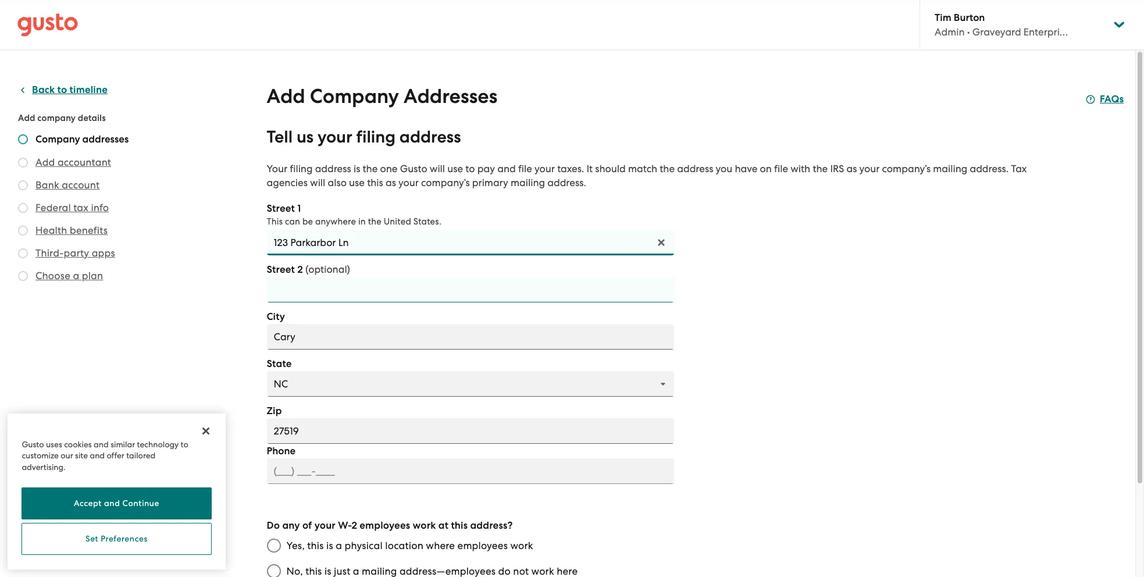Task type: describe. For each thing, give the bounding box(es) containing it.
where
[[426, 540, 455, 551]]

1
[[297, 202, 301, 215]]

cookies button
[[98, 550, 130, 564]]

states.
[[413, 216, 441, 227]]

check image for federal
[[18, 203, 28, 213]]

add company details
[[18, 113, 106, 123]]

1 horizontal spatial mailing
[[933, 163, 968, 175]]

taxes.
[[557, 163, 584, 175]]

the inside street 1 this can be anywhere in the united states.
[[368, 216, 382, 227]]

1 horizontal spatial work
[[510, 540, 533, 551]]

us
[[297, 127, 314, 147]]

account
[[62, 179, 100, 191]]

yes,
[[286, 540, 305, 551]]

it
[[587, 163, 593, 175]]

check image for bank
[[18, 180, 28, 190]]

zip
[[267, 405, 282, 417]]

federal
[[35, 202, 71, 213]]

check image for health
[[18, 226, 28, 236]]

federal tax info button
[[35, 201, 109, 215]]

1 vertical spatial use
[[349, 177, 365, 188]]

health benefits
[[35, 225, 108, 236]]

1 horizontal spatial company
[[310, 84, 399, 108]]

of
[[302, 519, 312, 532]]

graveyard
[[973, 26, 1021, 38]]

this
[[267, 216, 283, 227]]

Street 1 field
[[267, 230, 674, 255]]

to inside button
[[57, 84, 67, 96]]

to inside your filing address is the one gusto will use to pay and file your taxes. it should match the address you have on file with the irs as your company's mailing address. tax agencies will also use this as your company's primary mailing address.
[[466, 163, 475, 175]]

1 horizontal spatial address.
[[970, 163, 1009, 175]]

2 vertical spatial this
[[307, 540, 324, 551]]

your filing address is the one gusto will use to pay and file your taxes. it should match the address you have on file with the irs as your company's mailing address. tax agencies will also use this as your company's primary mailing address.
[[267, 163, 1027, 188]]

health
[[35, 225, 67, 236]]

third-party apps
[[35, 247, 115, 259]]

street for 2
[[267, 264, 295, 276]]

you
[[716, 163, 733, 175]]

party
[[64, 247, 89, 259]]

and up offer
[[94, 439, 109, 449]]

0 horizontal spatial is
[[326, 540, 333, 551]]

details
[[78, 113, 106, 123]]

1 horizontal spatial company's
[[882, 163, 931, 175]]

choose
[[35, 270, 70, 282]]

city
[[267, 311, 285, 323]]

similar
[[111, 439, 135, 449]]

0 vertical spatial filing
[[356, 127, 396, 147]]

any
[[282, 519, 300, 532]]

•
[[967, 26, 970, 38]]

accept and continue
[[74, 499, 159, 508]]

united
[[384, 216, 411, 227]]

&
[[89, 551, 95, 562]]

your right of
[[315, 519, 336, 532]]

agencies
[[267, 177, 308, 188]]

yes, this is a physical location where employees work
[[286, 540, 533, 551]]

enterprises
[[1024, 26, 1074, 38]]

offer
[[107, 451, 124, 460]]

should
[[595, 163, 626, 175]]

terms , privacy , & cookies
[[26, 551, 130, 562]]

anywhere
[[315, 216, 356, 227]]

1 horizontal spatial as
[[847, 163, 857, 175]]

location
[[385, 540, 423, 551]]

add accountant
[[35, 156, 111, 168]]

Phone text field
[[267, 458, 674, 484]]

site
[[75, 451, 88, 460]]

continue
[[122, 499, 159, 508]]

benefits
[[70, 225, 108, 236]]

2 , from the left
[[84, 551, 87, 562]]

faqs
[[1100, 93, 1124, 105]]

cookies
[[64, 439, 92, 449]]

pay
[[477, 163, 495, 175]]

also
[[328, 177, 347, 188]]

set preferences button
[[22, 523, 212, 555]]

your
[[267, 163, 287, 175]]

address?
[[470, 519, 513, 532]]

match
[[628, 163, 657, 175]]

do any of your w-2 employees work at this address?
[[267, 519, 513, 532]]

street 1 this can be anywhere in the united states.
[[267, 202, 441, 227]]

0 horizontal spatial as
[[386, 177, 396, 188]]

the left one
[[363, 163, 378, 175]]

back to timeline button
[[18, 83, 108, 97]]

have
[[735, 163, 758, 175]]

add company addresses
[[267, 84, 498, 108]]

privacy
[[55, 551, 84, 562]]

the right match
[[660, 163, 675, 175]]

do
[[267, 519, 280, 532]]

can
[[285, 216, 300, 227]]

1 vertical spatial address.
[[548, 177, 586, 188]]

primary
[[472, 177, 508, 188]]

accept
[[74, 499, 102, 508]]

at
[[438, 519, 449, 532]]

tim burton admin • graveyard enterprises
[[935, 12, 1074, 38]]

addresses
[[82, 133, 129, 145]]

admin
[[935, 26, 965, 38]]

tax
[[1011, 163, 1027, 175]]

accountant
[[58, 156, 111, 168]]

1 horizontal spatial address
[[400, 127, 461, 147]]

bank account button
[[35, 178, 100, 192]]

back
[[32, 84, 55, 96]]

third-party apps button
[[35, 246, 115, 260]]

and inside button
[[104, 499, 120, 508]]

on
[[760, 163, 772, 175]]

one
[[380, 163, 398, 175]]

1 vertical spatial mailing
[[511, 177, 545, 188]]

Yes, this is a physical location where employees work radio
[[261, 533, 286, 558]]

burton
[[954, 12, 985, 24]]

company addresses list
[[18, 133, 161, 285]]

with
[[791, 163, 810, 175]]



Task type: locate. For each thing, give the bounding box(es) containing it.
0 horizontal spatial company
[[35, 133, 80, 145]]

will
[[430, 163, 445, 175], [310, 177, 325, 188]]

terms link
[[26, 551, 50, 562]]

company's
[[882, 163, 931, 175], [421, 177, 470, 188]]

2 horizontal spatial address
[[677, 163, 713, 175]]

, left 'privacy' link
[[50, 551, 53, 562]]

1 horizontal spatial will
[[430, 163, 445, 175]]

accept and continue button
[[22, 487, 212, 519]]

this right yes,
[[307, 540, 324, 551]]

info
[[91, 202, 109, 213]]

1 horizontal spatial add
[[35, 156, 55, 168]]

1 vertical spatial this
[[451, 519, 468, 532]]

back to timeline
[[32, 84, 108, 96]]

advertising.
[[22, 462, 65, 471]]

file right on
[[774, 163, 788, 175]]

customize
[[22, 451, 59, 460]]

gusto inside your filing address is the one gusto will use to pay and file your taxes. it should match the address you have on file with the irs as your company's mailing address. tax agencies will also use this as your company's primary mailing address.
[[400, 163, 427, 175]]

0 vertical spatial address.
[[970, 163, 1009, 175]]

0 horizontal spatial file
[[518, 163, 532, 175]]

0 horizontal spatial gusto
[[22, 439, 44, 449]]

choose a plan
[[35, 270, 103, 282]]

address up also
[[315, 163, 351, 175]]

2 vertical spatial check image
[[18, 271, 28, 281]]

1 horizontal spatial filing
[[356, 127, 396, 147]]

check image for choose
[[18, 271, 28, 281]]

and right accept
[[104, 499, 120, 508]]

add inside button
[[35, 156, 55, 168]]

check image down add company details
[[18, 134, 28, 144]]

2 horizontal spatial to
[[466, 163, 475, 175]]

0 vertical spatial check image
[[18, 134, 28, 144]]

2 street from the top
[[267, 264, 295, 276]]

check image for add
[[18, 158, 28, 168]]

0 horizontal spatial work
[[413, 519, 436, 532]]

tell us your filing address
[[267, 127, 461, 147]]

1 vertical spatial filing
[[290, 163, 313, 175]]

street inside street 1 this can be anywhere in the united states.
[[267, 202, 295, 215]]

physical
[[345, 540, 383, 551]]

add for add accountant
[[35, 156, 55, 168]]

your right irs
[[859, 163, 880, 175]]

street 2 (optional)
[[267, 264, 350, 276]]

1 file from the left
[[518, 163, 532, 175]]

tell
[[267, 127, 293, 147]]

to left pay
[[466, 163, 475, 175]]

employees
[[360, 519, 410, 532], [458, 540, 508, 551]]

1 horizontal spatial ,
[[84, 551, 87, 562]]

2 horizontal spatial add
[[267, 84, 305, 108]]

apps
[[92, 247, 115, 259]]

and inside your filing address is the one gusto will use to pay and file your taxes. it should match the address you have on file with the irs as your company's mailing address. tax agencies will also use this as your company's primary mailing address.
[[497, 163, 516, 175]]

gusto right one
[[400, 163, 427, 175]]

1 check image from the top
[[18, 134, 28, 144]]

check image left bank
[[18, 180, 28, 190]]

street
[[267, 202, 295, 215], [267, 264, 295, 276]]

bank account
[[35, 179, 100, 191]]

plan
[[82, 270, 103, 282]]

bank
[[35, 179, 59, 191]]

2 up the physical at the bottom left of the page
[[352, 519, 357, 532]]

tim
[[935, 12, 951, 24]]

your
[[318, 127, 352, 147], [535, 163, 555, 175], [859, 163, 880, 175], [398, 177, 419, 188], [315, 519, 336, 532]]

1 vertical spatial employees
[[458, 540, 508, 551]]

0 vertical spatial a
[[73, 270, 79, 282]]

company down company
[[35, 133, 80, 145]]

as right irs
[[847, 163, 857, 175]]

filing inside your filing address is the one gusto will use to pay and file your taxes. it should match the address you have on file with the irs as your company's mailing address. tax agencies will also use this as your company's primary mailing address.
[[290, 163, 313, 175]]

check image left add accountant button in the left of the page
[[18, 158, 28, 168]]

0 vertical spatial 2
[[297, 264, 303, 276]]

and right pay
[[497, 163, 516, 175]]

1 vertical spatial check image
[[18, 158, 28, 168]]

City field
[[267, 324, 674, 350]]

in
[[358, 216, 366, 227]]

2 vertical spatial add
[[35, 156, 55, 168]]

your left 'taxes.'
[[535, 163, 555, 175]]

check image for third-
[[18, 248, 28, 258]]

0 horizontal spatial to
[[57, 84, 67, 96]]

0 vertical spatial add
[[267, 84, 305, 108]]

2 check image from the top
[[18, 158, 28, 168]]

1 vertical spatial to
[[466, 163, 475, 175]]

gusto uses cookies and similar technology to customize our site and offer tailored advertising.
[[22, 439, 188, 471]]

1 check image from the top
[[18, 180, 28, 190]]

address down "addresses"
[[400, 127, 461, 147]]

work left at
[[413, 519, 436, 532]]

0 horizontal spatial filing
[[290, 163, 313, 175]]

preferences
[[101, 534, 148, 544]]

address. down 'taxes.'
[[548, 177, 586, 188]]

is inside your filing address is the one gusto will use to pay and file your taxes. it should match the address you have on file with the irs as your company's mailing address. tax agencies will also use this as your company's primary mailing address.
[[354, 163, 360, 175]]

add up bank
[[35, 156, 55, 168]]

check image left choose
[[18, 271, 28, 281]]

Street 2 field
[[267, 277, 674, 302]]

1 vertical spatial a
[[336, 540, 342, 551]]

will left also
[[310, 177, 325, 188]]

0 horizontal spatial company's
[[421, 177, 470, 188]]

health benefits button
[[35, 223, 108, 237]]

be
[[302, 216, 313, 227]]

, left &
[[84, 551, 87, 562]]

work down address?
[[510, 540, 533, 551]]

address
[[400, 127, 461, 147], [315, 163, 351, 175], [677, 163, 713, 175]]

1 vertical spatial is
[[326, 540, 333, 551]]

company
[[310, 84, 399, 108], [35, 133, 80, 145]]

uses
[[46, 439, 62, 449]]

1 horizontal spatial gusto
[[400, 163, 427, 175]]

to right back
[[57, 84, 67, 96]]

4 check image from the top
[[18, 248, 28, 258]]

the right in
[[368, 216, 382, 227]]

check image left health
[[18, 226, 28, 236]]

tax
[[73, 202, 88, 213]]

gusto inside gusto uses cookies and similar technology to customize our site and offer tailored advertising.
[[22, 439, 44, 449]]

0 vertical spatial as
[[847, 163, 857, 175]]

2 vertical spatial to
[[181, 439, 188, 449]]

as
[[847, 163, 857, 175], [386, 177, 396, 188]]

add
[[267, 84, 305, 108], [18, 113, 35, 123], [35, 156, 55, 168]]

1 horizontal spatial 2
[[352, 519, 357, 532]]

1 vertical spatial add
[[18, 113, 35, 123]]

the
[[363, 163, 378, 175], [660, 163, 675, 175], [813, 163, 828, 175], [368, 216, 382, 227]]

home image
[[17, 13, 78, 36]]

1 vertical spatial company
[[35, 133, 80, 145]]

add for add company details
[[18, 113, 35, 123]]

1 horizontal spatial a
[[336, 540, 342, 551]]

our
[[61, 451, 73, 460]]

0 horizontal spatial address.
[[548, 177, 586, 188]]

0 vertical spatial to
[[57, 84, 67, 96]]

3 check image from the top
[[18, 271, 28, 281]]

gusto up customize
[[22, 439, 44, 449]]

add accountant button
[[35, 155, 111, 169]]

0 vertical spatial company's
[[882, 163, 931, 175]]

0 horizontal spatial use
[[349, 177, 365, 188]]

check image
[[18, 134, 28, 144], [18, 158, 28, 168], [18, 271, 28, 281]]

0 horizontal spatial this
[[307, 540, 324, 551]]

2 left (optional)
[[297, 264, 303, 276]]

add up the tell
[[267, 84, 305, 108]]

address left you
[[677, 163, 713, 175]]

address. left tax
[[970, 163, 1009, 175]]

1 horizontal spatial is
[[354, 163, 360, 175]]

check image
[[18, 180, 28, 190], [18, 203, 28, 213], [18, 226, 28, 236], [18, 248, 28, 258]]

gusto
[[400, 163, 427, 175], [22, 439, 44, 449]]

1 horizontal spatial to
[[181, 439, 188, 449]]

privacy link
[[55, 551, 84, 562]]

to
[[57, 84, 67, 96], [466, 163, 475, 175], [181, 439, 188, 449]]

choose a plan button
[[35, 269, 103, 283]]

street left (optional)
[[267, 264, 295, 276]]

1 horizontal spatial this
[[367, 177, 383, 188]]

1 vertical spatial company's
[[421, 177, 470, 188]]

use right also
[[349, 177, 365, 188]]

terms
[[26, 551, 50, 562]]

0 horizontal spatial employees
[[360, 519, 410, 532]]

mailing
[[933, 163, 968, 175], [511, 177, 545, 188]]

1 vertical spatial street
[[267, 264, 295, 276]]

0 horizontal spatial add
[[18, 113, 35, 123]]

file right pay
[[518, 163, 532, 175]]

work
[[413, 519, 436, 532], [510, 540, 533, 551]]

a
[[73, 270, 79, 282], [336, 540, 342, 551]]

company addresses
[[35, 133, 129, 145]]

add left company
[[18, 113, 35, 123]]

tailored
[[126, 451, 155, 460]]

and right site at bottom
[[90, 451, 105, 460]]

street for 1
[[267, 202, 295, 215]]

check image left third-
[[18, 248, 28, 258]]

0 vertical spatial mailing
[[933, 163, 968, 175]]

check image left federal
[[18, 203, 28, 213]]

1 vertical spatial as
[[386, 177, 396, 188]]

0 vertical spatial use
[[447, 163, 463, 175]]

is left the physical at the bottom left of the page
[[326, 540, 333, 551]]

0 horizontal spatial ,
[[50, 551, 53, 562]]

faqs button
[[1086, 92, 1124, 106]]

a inside 'button'
[[73, 270, 79, 282]]

2 horizontal spatial this
[[451, 519, 468, 532]]

0 horizontal spatial address
[[315, 163, 351, 175]]

will right one
[[430, 163, 445, 175]]

0 vertical spatial is
[[354, 163, 360, 175]]

a down w-
[[336, 540, 342, 551]]

1 street from the top
[[267, 202, 295, 215]]

0 horizontal spatial 2
[[297, 264, 303, 276]]

1 horizontal spatial file
[[774, 163, 788, 175]]

a left plan
[[73, 270, 79, 282]]

company inside company addresses list
[[35, 133, 80, 145]]

3 check image from the top
[[18, 226, 28, 236]]

set
[[85, 534, 98, 544]]

0 vertical spatial this
[[367, 177, 383, 188]]

2 file from the left
[[774, 163, 788, 175]]

1 vertical spatial work
[[510, 540, 533, 551]]

to inside gusto uses cookies and similar technology to customize our site and offer tailored advertising.
[[181, 439, 188, 449]]

1 vertical spatial gusto
[[22, 439, 44, 449]]

cookies
[[98, 551, 130, 562]]

this down one
[[367, 177, 383, 188]]

as down one
[[386, 177, 396, 188]]

third-
[[35, 247, 64, 259]]

is left one
[[354, 163, 360, 175]]

0 vertical spatial company
[[310, 84, 399, 108]]

state
[[267, 358, 292, 370]]

company up tell us your filing address
[[310, 84, 399, 108]]

No, this is just a mailing address—employees do not work here radio
[[261, 558, 286, 577]]

1 vertical spatial 2
[[352, 519, 357, 532]]

0 vertical spatial gusto
[[400, 163, 427, 175]]

this right at
[[451, 519, 468, 532]]

1 vertical spatial will
[[310, 177, 325, 188]]

timeline
[[70, 84, 108, 96]]

filing up the agencies
[[290, 163, 313, 175]]

filing
[[356, 127, 396, 147], [290, 163, 313, 175]]

and
[[497, 163, 516, 175], [94, 439, 109, 449], [90, 451, 105, 460], [104, 499, 120, 508]]

1 , from the left
[[50, 551, 53, 562]]

use left pay
[[447, 163, 463, 175]]

Zip field
[[267, 418, 674, 444]]

this inside your filing address is the one gusto will use to pay and file your taxes. it should match the address you have on file with the irs as your company's mailing address. tax agencies will also use this as your company's primary mailing address.
[[367, 177, 383, 188]]

employees up location
[[360, 519, 410, 532]]

add for add company addresses
[[267, 84, 305, 108]]

technology
[[137, 439, 179, 449]]

to right technology
[[181, 439, 188, 449]]

your up united
[[398, 177, 419, 188]]

the left irs
[[813, 163, 828, 175]]

employees down address?
[[458, 540, 508, 551]]

1 horizontal spatial employees
[[458, 540, 508, 551]]

0 vertical spatial employees
[[360, 519, 410, 532]]

your right "us"
[[318, 127, 352, 147]]

1 horizontal spatial use
[[447, 163, 463, 175]]

street up this
[[267, 202, 295, 215]]

0 vertical spatial street
[[267, 202, 295, 215]]

0 horizontal spatial mailing
[[511, 177, 545, 188]]

0 horizontal spatial will
[[310, 177, 325, 188]]

,
[[50, 551, 53, 562], [84, 551, 87, 562]]

0 vertical spatial will
[[430, 163, 445, 175]]

irs
[[830, 163, 844, 175]]

2 check image from the top
[[18, 203, 28, 213]]

phone
[[267, 445, 296, 457]]

w-
[[338, 519, 352, 532]]

(optional)
[[305, 264, 350, 275]]

0 horizontal spatial a
[[73, 270, 79, 282]]

filing up one
[[356, 127, 396, 147]]

0 vertical spatial work
[[413, 519, 436, 532]]



Task type: vqa. For each thing, say whether or not it's contained in the screenshot.
the topmost this
yes



